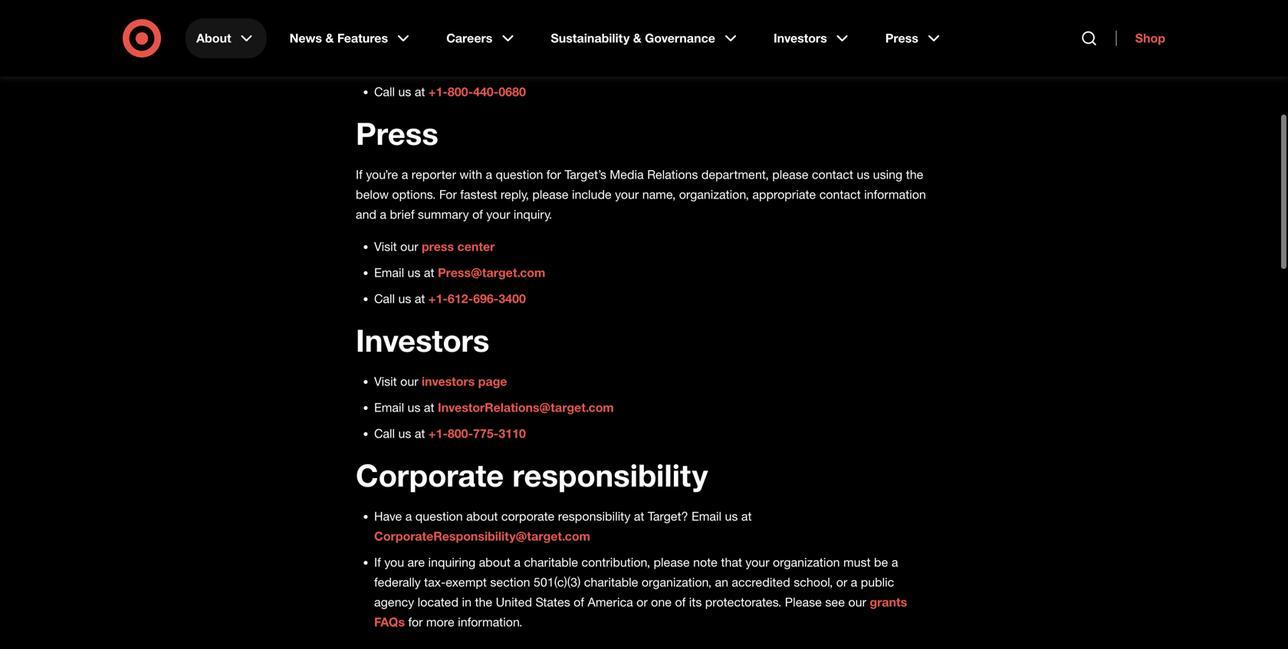 Task type: describe. For each thing, give the bounding box(es) containing it.
email us at investorrelations@target.com
[[374, 400, 614, 415]]

press@target.com
[[438, 265, 545, 280]]

regarding
[[404, 26, 456, 41]]

a up options.
[[402, 167, 408, 182]]

center
[[457, 239, 495, 254]]

1 vertical spatial investors
[[356, 322, 490, 359]]

responsibility inside have a question about corporate responsibility at target? email us at corporateresponsibility@target.com
[[558, 509, 631, 524]]

department,
[[701, 167, 769, 182]]

question inside "if you're a reporter with a question for target's media relations department, please contact us using the below options. for fastest reply, please include your name, organization, appropriate contact information and a brief summary of your inquiry."
[[496, 167, 543, 182]]

1 horizontal spatial of
[[574, 595, 584, 610]]

for more information.
[[405, 615, 523, 630]]

email inside have a question about corporate responsibility at target? email us at corporateresponsibility@target.com
[[692, 509, 722, 524]]

us for investorrelations@target.com
[[408, 400, 421, 415]]

brief
[[390, 207, 415, 222]]

public
[[861, 575, 894, 590]]

& for features
[[325, 31, 334, 46]]

501(c)(3)
[[534, 575, 581, 590]]

organization
[[773, 555, 840, 570]]

0 vertical spatial press
[[885, 31, 918, 46]]

at for +1-800-440-0680
[[415, 84, 425, 99]]

at for +1-612-696-3400
[[415, 291, 425, 306]]

news & features link
[[279, 18, 423, 58]]

tax-
[[424, 575, 446, 590]]

federally
[[374, 575, 421, 590]]

in
[[462, 595, 472, 610]]

about
[[196, 31, 231, 46]]

2 horizontal spatial please
[[772, 167, 809, 182]]

you're
[[366, 167, 398, 182]]

more
[[426, 615, 454, 630]]

corporateresponsibility@target.com
[[374, 529, 590, 544]]

2 horizontal spatial of
[[675, 595, 686, 610]]

+1-612-696-3400 link
[[429, 291, 526, 306]]

612-
[[448, 291, 473, 306]]

your down media
[[615, 187, 639, 202]]

+1-800-775-3110 link
[[429, 426, 526, 441]]

investorrelations@target.com link
[[438, 400, 614, 415]]

redcard:
[[695, 26, 747, 41]]

an
[[715, 575, 728, 590]]

our inside if you are inquiring about a charitable contribution, please note that your organization must be a federally tax-exempt section 501(c)(3) charitable organization, an accredited school, or a public agency located in the united states of america or one of its protectorates. please see our
[[848, 595, 866, 610]]

shop
[[1135, 31, 1165, 46]]

press@target.com link
[[438, 265, 545, 280]]

email for email us at investorrelations@target.com
[[374, 400, 404, 415]]

grants faqs
[[374, 595, 907, 630]]

email for email us at press@target.com
[[374, 265, 404, 280]]

if for if you're a reporter with a question for target's media relations department, please contact us using the below options. for fastest reply, please include your name, organization, appropriate contact information and a brief summary of your inquiry.
[[356, 167, 363, 182]]

appropriate
[[752, 187, 816, 202]]

have
[[374, 509, 402, 524]]

about inside have a question about corporate responsibility at target? email us at corporateresponsibility@target.com
[[466, 509, 498, 524]]

investors
[[422, 374, 475, 389]]

at for +1-800-775-3110
[[415, 426, 425, 441]]

visit for visit our press center
[[374, 239, 397, 254]]

help
[[377, 26, 400, 41]]

accredited
[[732, 575, 790, 590]]

us for +1-800-775-3110
[[398, 426, 411, 441]]

be
[[874, 555, 888, 570]]

united
[[496, 595, 532, 610]]

news & features
[[290, 31, 388, 46]]

below
[[356, 187, 389, 202]]

faqs
[[374, 615, 405, 630]]

440-
[[473, 84, 499, 99]]

reporter
[[412, 167, 456, 182]]

and
[[356, 207, 376, 222]]

call for call us at +1-800-775-3110
[[374, 426, 395, 441]]

about link
[[186, 18, 267, 58]]

at up that
[[741, 509, 752, 524]]

inquiring
[[428, 555, 476, 570]]

us for +1-800-440-0680
[[398, 84, 411, 99]]

call us at +1-612-696-3400
[[374, 291, 526, 306]]

at left target?
[[634, 509, 644, 524]]

shop link
[[1116, 31, 1165, 46]]

email us at press@target.com
[[374, 265, 545, 280]]

grants
[[870, 595, 907, 610]]

inquiry.
[[514, 207, 552, 222]]

+1- for +1-612-696-3400
[[429, 291, 448, 306]]

located
[[418, 595, 459, 610]]

a right be
[[892, 555, 898, 570]]

for inside "if you're a reporter with a question for target's media relations department, please contact us using the below options. for fastest reply, please include your name, organization, appropriate contact information and a brief summary of your inquiry."
[[547, 167, 561, 182]]

if for if you are inquiring about a charitable contribution, please note that your organization must be a federally tax-exempt section 501(c)(3) charitable organization, an accredited school, or a public agency located in the united states of america or one of its protectorates. please see our
[[374, 555, 381, 570]]

corporateresponsibility@target.com link
[[374, 529, 590, 544]]

name,
[[642, 187, 676, 202]]

information.
[[458, 615, 523, 630]]

summary
[[418, 207, 469, 222]]

0 horizontal spatial or
[[637, 595, 648, 610]]

protectorates.
[[705, 595, 782, 610]]

of inside "if you're a reporter with a question for target's media relations department, please contact us using the below options. for fastest reply, please include your name, organization, appropriate contact information and a brief summary of your inquiry."
[[472, 207, 483, 222]]

please
[[785, 595, 822, 610]]

0 vertical spatial charitable
[[524, 555, 578, 570]]

775-
[[473, 426, 499, 441]]

corporate responsibility
[[356, 457, 708, 494]]

a up the section
[[514, 555, 521, 570]]

the inside if you are inquiring about a charitable contribution, please note that your organization must be a federally tax-exempt section 501(c)(3) charitable organization, an accredited school, or a public agency located in the united states of america or one of its protectorates. please see our
[[475, 595, 492, 610]]

reply,
[[501, 187, 529, 202]]

visit for visit our investors page
[[374, 374, 397, 389]]

news
[[290, 31, 322, 46]]

target?
[[648, 509, 688, 524]]

3110
[[499, 426, 526, 441]]

states
[[536, 595, 570, 610]]

note
[[693, 555, 718, 570]]



Task type: vqa. For each thing, say whether or not it's contained in the screenshot.
top our
yes



Task type: locate. For each thing, give the bounding box(es) containing it.
800- down email us at investorrelations@target.com
[[448, 426, 473, 441]]

us for +1-612-696-3400
[[398, 291, 411, 306]]

for left the help
[[356, 26, 373, 41]]

2 horizontal spatial or
[[836, 575, 847, 590]]

0 vertical spatial if
[[356, 167, 363, 182]]

a right and
[[380, 207, 386, 222]]

a right with
[[486, 167, 492, 182]]

of right states
[[574, 595, 584, 610]]

1 horizontal spatial if
[[374, 555, 381, 570]]

for help regarding your target.com order, store experience or redcard:
[[356, 26, 747, 41]]

school,
[[794, 575, 833, 590]]

sustainability
[[551, 31, 630, 46]]

800- for 775-
[[448, 426, 473, 441]]

careers link
[[436, 18, 528, 58]]

your up "accredited"
[[746, 555, 769, 570]]

0 vertical spatial call
[[374, 84, 395, 99]]

sustainability & governance link
[[540, 18, 751, 58]]

exempt
[[446, 575, 487, 590]]

1 horizontal spatial investors
[[774, 31, 827, 46]]

see
[[825, 595, 845, 610]]

696-
[[473, 291, 499, 306]]

section
[[490, 575, 530, 590]]

0 horizontal spatial the
[[475, 595, 492, 610]]

the right in
[[475, 595, 492, 610]]

media
[[610, 167, 644, 182]]

if you are inquiring about a charitable contribution, please note that your organization must be a federally tax-exempt section 501(c)(3) charitable organization, an accredited school, or a public agency located in the united states of america or one of its protectorates. please see our
[[374, 555, 898, 610]]

for up summary
[[439, 187, 457, 202]]

& for governance
[[633, 31, 642, 46]]

experience
[[615, 26, 677, 41]]

0 horizontal spatial for
[[408, 615, 423, 630]]

0 vertical spatial or
[[680, 26, 691, 41]]

charitable up america on the left of page
[[584, 575, 638, 590]]

or left redcard:
[[680, 26, 691, 41]]

call for call us at +1-612-696-3400
[[374, 291, 395, 306]]

a inside have a question about corporate responsibility at target? email us at corporateresponsibility@target.com
[[405, 509, 412, 524]]

agency
[[374, 595, 414, 610]]

1 vertical spatial +1-
[[429, 291, 448, 306]]

0 vertical spatial responsibility
[[512, 457, 708, 494]]

have a question about corporate responsibility at target? email us at corporateresponsibility@target.com
[[374, 509, 752, 544]]

investorrelations@target.com
[[438, 400, 614, 415]]

please up inquiry.
[[532, 187, 569, 202]]

responsibility
[[512, 457, 708, 494], [558, 509, 631, 524]]

800- for 440-
[[448, 84, 473, 99]]

1 horizontal spatial charitable
[[584, 575, 638, 590]]

organization, inside "if you're a reporter with a question for target's media relations department, please contact us using the below options. for fastest reply, please include your name, organization, appropriate contact information and a brief summary of your inquiry."
[[679, 187, 749, 202]]

1 vertical spatial please
[[532, 187, 569, 202]]

careers
[[446, 31, 493, 46]]

our for press
[[400, 239, 418, 254]]

grants faqs link
[[374, 595, 907, 630]]

0 vertical spatial question
[[496, 167, 543, 182]]

corporate
[[356, 457, 504, 494]]

one
[[651, 595, 672, 610]]

your down reply, on the top left of page
[[486, 207, 510, 222]]

press
[[885, 31, 918, 46], [356, 115, 438, 152]]

3400
[[499, 291, 526, 306]]

your
[[459, 26, 483, 41], [615, 187, 639, 202], [486, 207, 510, 222], [746, 555, 769, 570]]

responsibility up contribution,
[[558, 509, 631, 524]]

your right regarding
[[459, 26, 483, 41]]

1 horizontal spatial please
[[654, 555, 690, 570]]

0 vertical spatial organization,
[[679, 187, 749, 202]]

1 vertical spatial question
[[415, 509, 463, 524]]

0 horizontal spatial for
[[356, 26, 373, 41]]

or up 'see'
[[836, 575, 847, 590]]

1 vertical spatial press
[[356, 115, 438, 152]]

call down features
[[374, 84, 395, 99]]

if left you
[[374, 555, 381, 570]]

0 horizontal spatial please
[[532, 187, 569, 202]]

with
[[460, 167, 482, 182]]

1 call from the top
[[374, 84, 395, 99]]

1 vertical spatial visit
[[374, 374, 397, 389]]

0 horizontal spatial &
[[325, 31, 334, 46]]

a down must
[[851, 575, 857, 590]]

0 horizontal spatial investors
[[356, 322, 490, 359]]

1 vertical spatial for
[[408, 615, 423, 630]]

its
[[689, 595, 702, 610]]

1 vertical spatial organization,
[[642, 575, 712, 590]]

& right store
[[633, 31, 642, 46]]

at up corporate
[[415, 426, 425, 441]]

+1- down email us at press@target.com
[[429, 291, 448, 306]]

1 vertical spatial the
[[475, 595, 492, 610]]

for left more
[[408, 615, 423, 630]]

please
[[772, 167, 809, 182], [532, 187, 569, 202], [654, 555, 690, 570]]

if left you're
[[356, 167, 363, 182]]

1 vertical spatial responsibility
[[558, 509, 631, 524]]

2 call from the top
[[374, 291, 395, 306]]

of down 'fastest'
[[472, 207, 483, 222]]

your inside if you are inquiring about a charitable contribution, please note that your organization must be a federally tax-exempt section 501(c)(3) charitable organization, an accredited school, or a public agency located in the united states of america or one of its protectorates. please see our
[[746, 555, 769, 570]]

corporate
[[501, 509, 555, 524]]

visit
[[374, 239, 397, 254], [374, 374, 397, 389]]

visit left investors
[[374, 374, 397, 389]]

of
[[472, 207, 483, 222], [574, 595, 584, 610], [675, 595, 686, 610]]

that
[[721, 555, 742, 570]]

call up corporate
[[374, 426, 395, 441]]

2 vertical spatial email
[[692, 509, 722, 524]]

our left investors
[[400, 374, 418, 389]]

1 horizontal spatial for
[[439, 187, 457, 202]]

at down visit our investors page
[[424, 400, 434, 415]]

1 vertical spatial charitable
[[584, 575, 638, 590]]

investors
[[774, 31, 827, 46], [356, 322, 490, 359]]

2 visit from the top
[[374, 374, 397, 389]]

investors page link
[[422, 374, 507, 389]]

at down 'visit our press center'
[[424, 265, 434, 280]]

contact up the appropriate on the right of page
[[812, 167, 853, 182]]

us down the help
[[398, 84, 411, 99]]

0 vertical spatial for
[[547, 167, 561, 182]]

target's
[[565, 167, 606, 182]]

us left 612-
[[398, 291, 411, 306]]

fastest
[[460, 187, 497, 202]]

please up the appropriate on the right of page
[[772, 167, 809, 182]]

+1- left 440-
[[429, 84, 448, 99]]

please inside if you are inquiring about a charitable contribution, please note that your organization must be a federally tax-exempt section 501(c)(3) charitable organization, an accredited school, or a public agency located in the united states of america or one of its protectorates. please see our
[[654, 555, 690, 570]]

0 horizontal spatial charitable
[[524, 555, 578, 570]]

at for press@target.com
[[424, 265, 434, 280]]

1 horizontal spatial press
[[885, 31, 918, 46]]

relations
[[647, 167, 698, 182]]

target.com
[[487, 26, 547, 41]]

1 vertical spatial about
[[479, 555, 511, 570]]

our right 'see'
[[848, 595, 866, 610]]

1 visit from the top
[[374, 239, 397, 254]]

page
[[478, 374, 507, 389]]

at
[[415, 84, 425, 99], [424, 265, 434, 280], [415, 291, 425, 306], [424, 400, 434, 415], [415, 426, 425, 441], [634, 509, 644, 524], [741, 509, 752, 524]]

3 +1- from the top
[[429, 426, 448, 441]]

email down visit our investors page
[[374, 400, 404, 415]]

email right target?
[[692, 509, 722, 524]]

0 horizontal spatial of
[[472, 207, 483, 222]]

us left using
[[857, 167, 870, 182]]

2 vertical spatial or
[[637, 595, 648, 610]]

at for investorrelations@target.com
[[424, 400, 434, 415]]

0 vertical spatial for
[[356, 26, 373, 41]]

0 vertical spatial investors
[[774, 31, 827, 46]]

the inside "if you're a reporter with a question for target's media relations department, please contact us using the below options. for fastest reply, please include your name, organization, appropriate contact information and a brief summary of your inquiry."
[[906, 167, 923, 182]]

0680
[[499, 84, 526, 99]]

charitable up 501(c)(3)
[[524, 555, 578, 570]]

0 vertical spatial about
[[466, 509, 498, 524]]

options.
[[392, 187, 436, 202]]

1 vertical spatial email
[[374, 400, 404, 415]]

include
[[572, 187, 612, 202]]

call
[[374, 84, 395, 99], [374, 291, 395, 306], [374, 426, 395, 441]]

for left target's
[[547, 167, 561, 182]]

800- left 0680
[[448, 84, 473, 99]]

or left one
[[637, 595, 648, 610]]

800-
[[448, 84, 473, 99], [448, 426, 473, 441]]

at left 612-
[[415, 291, 425, 306]]

at left +1-800-440-0680 link
[[415, 84, 425, 99]]

1 horizontal spatial the
[[906, 167, 923, 182]]

us inside "if you're a reporter with a question for target's media relations department, please contact us using the below options. for fastest reply, please include your name, organization, appropriate contact information and a brief summary of your inquiry."
[[857, 167, 870, 182]]

1 vertical spatial if
[[374, 555, 381, 570]]

the right using
[[906, 167, 923, 182]]

2 800- from the top
[[448, 426, 473, 441]]

2 vertical spatial call
[[374, 426, 395, 441]]

1 horizontal spatial or
[[680, 26, 691, 41]]

0 vertical spatial our
[[400, 239, 418, 254]]

0 horizontal spatial press
[[356, 115, 438, 152]]

press
[[422, 239, 454, 254]]

responsibility up have a question about corporate responsibility at target? email us at corporateresponsibility@target.com
[[512, 457, 708, 494]]

order,
[[550, 26, 581, 41]]

+1- up corporate
[[429, 426, 448, 441]]

1 vertical spatial for
[[439, 187, 457, 202]]

1 vertical spatial or
[[836, 575, 847, 590]]

2 vertical spatial please
[[654, 555, 690, 570]]

organization, up one
[[642, 575, 712, 590]]

contact left the information
[[819, 187, 861, 202]]

+1-800-440-0680 link
[[429, 84, 526, 99]]

of left its
[[675, 595, 686, 610]]

visit our press center
[[374, 239, 495, 254]]

our left press
[[400, 239, 418, 254]]

0 vertical spatial visit
[[374, 239, 397, 254]]

0 horizontal spatial question
[[415, 509, 463, 524]]

america
[[588, 595, 633, 610]]

+1- for +1-800-775-3110
[[429, 426, 448, 441]]

0 vertical spatial please
[[772, 167, 809, 182]]

1 horizontal spatial for
[[547, 167, 561, 182]]

call down 'visit our press center'
[[374, 291, 395, 306]]

2 +1- from the top
[[429, 291, 448, 306]]

our for investors
[[400, 374, 418, 389]]

if inside "if you're a reporter with a question for target's media relations department, please contact us using the below options. for fastest reply, please include your name, organization, appropriate contact information and a brief summary of your inquiry."
[[356, 167, 363, 182]]

1 +1- from the top
[[429, 84, 448, 99]]

0 horizontal spatial if
[[356, 167, 363, 182]]

us up that
[[725, 509, 738, 524]]

3 call from the top
[[374, 426, 395, 441]]

using
[[873, 167, 903, 182]]

are
[[408, 555, 425, 570]]

organization, down department,
[[679, 187, 749, 202]]

2 & from the left
[[633, 31, 642, 46]]

1 vertical spatial contact
[[819, 187, 861, 202]]

for inside "if you're a reporter with a question for target's media relations department, please contact us using the below options. for fastest reply, please include your name, organization, appropriate contact information and a brief summary of your inquiry."
[[439, 187, 457, 202]]

us for press@target.com
[[408, 265, 421, 280]]

press center link
[[422, 239, 495, 254]]

1 vertical spatial call
[[374, 291, 395, 306]]

the
[[906, 167, 923, 182], [475, 595, 492, 610]]

must
[[843, 555, 871, 570]]

about up the section
[[479, 555, 511, 570]]

about up corporateresponsibility@target.com link
[[466, 509, 498, 524]]

0 vertical spatial contact
[[812, 167, 853, 182]]

contribution,
[[582, 555, 650, 570]]

2 vertical spatial +1-
[[429, 426, 448, 441]]

visit down brief
[[374, 239, 397, 254]]

+1-
[[429, 84, 448, 99], [429, 291, 448, 306], [429, 426, 448, 441]]

us inside have a question about corporate responsibility at target? email us at corporateresponsibility@target.com
[[725, 509, 738, 524]]

sustainability & governance
[[551, 31, 715, 46]]

question inside have a question about corporate responsibility at target? email us at corporateresponsibility@target.com
[[415, 509, 463, 524]]

please left note
[[654, 555, 690, 570]]

question down corporate
[[415, 509, 463, 524]]

1 vertical spatial 800-
[[448, 426, 473, 441]]

for
[[547, 167, 561, 182], [408, 615, 423, 630]]

call for call us at +1-800-440-0680
[[374, 84, 395, 99]]

for
[[356, 26, 373, 41], [439, 187, 457, 202]]

2 vertical spatial our
[[848, 595, 866, 610]]

0 vertical spatial the
[[906, 167, 923, 182]]

1 vertical spatial our
[[400, 374, 418, 389]]

charitable
[[524, 555, 578, 570], [584, 575, 638, 590]]

question up reply, on the top left of page
[[496, 167, 543, 182]]

a right have
[[405, 509, 412, 524]]

us down visit our investors page
[[408, 400, 421, 415]]

0 vertical spatial +1-
[[429, 84, 448, 99]]

visit our investors page
[[374, 374, 507, 389]]

0 vertical spatial 800-
[[448, 84, 473, 99]]

1 800- from the top
[[448, 84, 473, 99]]

you
[[384, 555, 404, 570]]

us down 'visit our press center'
[[408, 265, 421, 280]]

1 horizontal spatial &
[[633, 31, 642, 46]]

features
[[337, 31, 388, 46]]

1 horizontal spatial question
[[496, 167, 543, 182]]

about inside if you are inquiring about a charitable contribution, please note that your organization must be a federally tax-exempt section 501(c)(3) charitable organization, an accredited school, or a public agency located in the united states of america or one of its protectorates. please see our
[[479, 555, 511, 570]]

contact
[[812, 167, 853, 182], [819, 187, 861, 202]]

governance
[[645, 31, 715, 46]]

if inside if you are inquiring about a charitable contribution, please note that your organization must be a federally tax-exempt section 501(c)(3) charitable organization, an accredited school, or a public agency located in the united states of america or one of its protectorates. please see our
[[374, 555, 381, 570]]

investors link
[[763, 18, 862, 58]]

email down 'visit our press center'
[[374, 265, 404, 280]]

us up corporate
[[398, 426, 411, 441]]

store
[[584, 26, 612, 41]]

1 & from the left
[[325, 31, 334, 46]]

our
[[400, 239, 418, 254], [400, 374, 418, 389], [848, 595, 866, 610]]

& right news on the top left
[[325, 31, 334, 46]]

+1- for +1-800-440-0680
[[429, 84, 448, 99]]

&
[[325, 31, 334, 46], [633, 31, 642, 46]]

organization, inside if you are inquiring about a charitable contribution, please note that your organization must be a federally tax-exempt section 501(c)(3) charitable organization, an accredited school, or a public agency located in the united states of america or one of its protectorates. please see our
[[642, 575, 712, 590]]

0 vertical spatial email
[[374, 265, 404, 280]]



